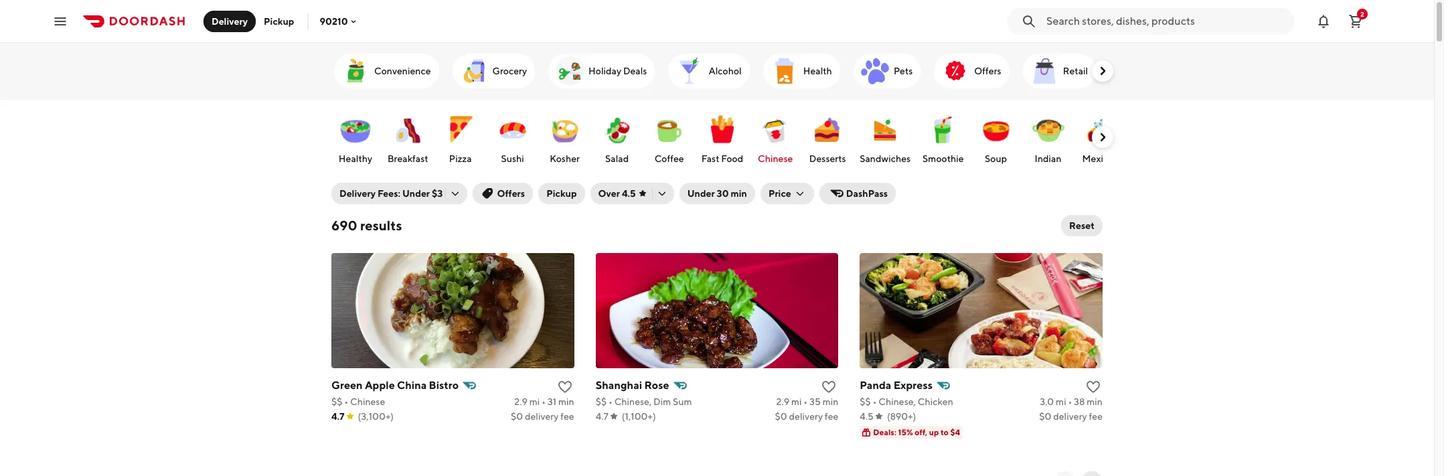 Task type: vqa. For each thing, say whether or not it's contained in the screenshot.
DashPass button
yes



Task type: locate. For each thing, give the bounding box(es) containing it.
2 horizontal spatial delivery
[[1054, 411, 1088, 422]]

0 horizontal spatial delivery
[[525, 411, 559, 422]]

3 $​0 delivery fee from the left
[[1040, 411, 1103, 422]]

2 under from the left
[[688, 188, 715, 199]]

$$ for panda
[[860, 397, 871, 407]]

min for shanghai rose
[[823, 397, 839, 407]]

0 horizontal spatial mi
[[530, 397, 540, 407]]

$​0
[[511, 411, 523, 422], [775, 411, 788, 422], [1040, 411, 1052, 422]]

pickup right delivery button
[[264, 16, 294, 26]]

2 horizontal spatial mi
[[1056, 397, 1067, 407]]

2 horizontal spatial fee
[[1090, 411, 1103, 422]]

•
[[345, 397, 348, 407], [542, 397, 546, 407], [609, 397, 613, 407], [804, 397, 808, 407], [873, 397, 877, 407], [1069, 397, 1073, 407]]

chinese, up the (890+)
[[879, 397, 916, 407]]

• down green
[[345, 397, 348, 407]]

grocery link
[[453, 54, 535, 88]]

delivery for green apple china bistro
[[525, 411, 559, 422]]

click to add this store to your saved list image for panda express
[[1086, 379, 1102, 395]]

3 delivery from the left
[[1054, 411, 1088, 422]]

35
[[810, 397, 821, 407]]

$4
[[951, 427, 961, 437]]

4.5
[[622, 188, 636, 199], [860, 411, 874, 422]]

3 $​0 from the left
[[1040, 411, 1052, 422]]

4.5 up the deals:
[[860, 411, 874, 422]]

2.9 mi • 35 min
[[777, 397, 839, 407]]

1 vertical spatial pickup button
[[539, 183, 585, 204]]

2 4.7 from the left
[[596, 411, 609, 422]]

$​0 delivery fee down 3.0 mi • 38 min
[[1040, 411, 1103, 422]]

$​0 delivery fee for panda express
[[1040, 411, 1103, 422]]

fee down 2.9 mi • 35 min
[[825, 411, 839, 422]]

$​0 delivery fee down "2.9 mi • 31 min"
[[511, 411, 575, 422]]

1 horizontal spatial pickup button
[[539, 183, 585, 204]]

1 horizontal spatial fee
[[825, 411, 839, 422]]

$​0 down 2.9 mi • 35 min
[[775, 411, 788, 422]]

1 click to add this store to your saved list image from the left
[[557, 379, 573, 395]]

mexican
[[1083, 153, 1119, 164]]

$​0 delivery fee down 2.9 mi • 35 min
[[775, 411, 839, 422]]

2 2.9 from the left
[[777, 397, 790, 407]]

0 horizontal spatial fee
[[561, 411, 575, 422]]

healthy
[[339, 153, 373, 164]]

3 $$ from the left
[[860, 397, 871, 407]]

0 horizontal spatial pickup
[[264, 16, 294, 26]]

dashpass
[[847, 188, 888, 199]]

click to add this store to your saved list image up "2.9 mi • 31 min"
[[557, 379, 573, 395]]

2 fee from the left
[[825, 411, 839, 422]]

2 horizontal spatial $​0
[[1040, 411, 1052, 422]]

under left $3
[[403, 188, 430, 199]]

4.7 for green apple china bistro
[[332, 411, 345, 422]]

desserts
[[810, 153, 846, 164]]

$​0 delivery fee
[[511, 411, 575, 422], [775, 411, 839, 422], [1040, 411, 1103, 422]]

convenience
[[374, 66, 431, 76]]

1 horizontal spatial $​0 delivery fee
[[775, 411, 839, 422]]

under left 30
[[688, 188, 715, 199]]

1 horizontal spatial under
[[688, 188, 715, 199]]

0 horizontal spatial click to add this store to your saved list image
[[557, 379, 573, 395]]

chinese up the (3,100+)
[[350, 397, 385, 407]]

1 $$ from the left
[[332, 397, 343, 407]]

2.9
[[515, 397, 528, 407], [777, 397, 790, 407]]

deals:
[[874, 427, 897, 437]]

0 horizontal spatial 4.5
[[622, 188, 636, 199]]

4 • from the left
[[804, 397, 808, 407]]

$​0 delivery fee for shanghai rose
[[775, 411, 839, 422]]

delivery inside delivery button
[[212, 16, 248, 26]]

0 horizontal spatial 4.7
[[332, 411, 345, 422]]

min right 30
[[731, 188, 747, 199]]

min right 31
[[559, 397, 575, 407]]

15%
[[899, 427, 914, 437]]

fee down 3.0 mi • 38 min
[[1090, 411, 1103, 422]]

alcohol
[[709, 66, 742, 76]]

bistro
[[429, 379, 459, 392]]

1 mi from the left
[[530, 397, 540, 407]]

offers
[[975, 66, 1002, 76], [497, 188, 525, 199]]

3 fee from the left
[[1090, 411, 1103, 422]]

1 vertical spatial pickup
[[547, 188, 577, 199]]

2 button
[[1343, 8, 1370, 34]]

delivery down 3.0 mi • 38 min
[[1054, 411, 1088, 422]]

click to add this store to your saved list image
[[557, 379, 573, 395], [821, 379, 838, 395], [1086, 379, 1102, 395]]

over 4.5
[[599, 188, 636, 199]]

1 vertical spatial offers
[[497, 188, 525, 199]]

convenience image
[[340, 55, 372, 87]]

1 $​0 delivery fee from the left
[[511, 411, 575, 422]]

4.7 down the $$ • chinese at the bottom of page
[[332, 411, 345, 422]]

chinese, for shanghai
[[615, 397, 652, 407]]

delivery fees: under $3
[[340, 188, 443, 199]]

0 vertical spatial delivery
[[212, 16, 248, 26]]

1 • from the left
[[345, 397, 348, 407]]

2 $​0 delivery fee from the left
[[775, 411, 839, 422]]

holiday deals link
[[549, 54, 655, 88]]

2 horizontal spatial $$
[[860, 397, 871, 407]]

pickup down kosher
[[547, 188, 577, 199]]

1 delivery from the left
[[525, 411, 559, 422]]

pickup button
[[256, 10, 302, 32], [539, 183, 585, 204]]

$3
[[432, 188, 443, 199]]

90210
[[320, 16, 348, 26]]

1 horizontal spatial offers
[[975, 66, 1002, 76]]

under 30 min
[[688, 188, 747, 199]]

1 horizontal spatial delivery
[[340, 188, 376, 199]]

grocery
[[493, 66, 527, 76]]

1 horizontal spatial 4.5
[[860, 411, 874, 422]]

0 horizontal spatial $​0
[[511, 411, 523, 422]]

fee down "2.9 mi • 31 min"
[[561, 411, 575, 422]]

(890+)
[[888, 411, 917, 422]]

4.7
[[332, 411, 345, 422], [596, 411, 609, 422]]

1 horizontal spatial chinese
[[758, 153, 793, 164]]

1 fee from the left
[[561, 411, 575, 422]]

under
[[403, 188, 430, 199], [688, 188, 715, 199]]

holiday deals image
[[554, 55, 586, 87]]

1 2.9 from the left
[[515, 397, 528, 407]]

fee
[[561, 411, 575, 422], [825, 411, 839, 422], [1090, 411, 1103, 422]]

2.9 left 31
[[515, 397, 528, 407]]

1 horizontal spatial 4.7
[[596, 411, 609, 422]]

• left 38
[[1069, 397, 1073, 407]]

chinese
[[758, 153, 793, 164], [350, 397, 385, 407]]

0 horizontal spatial $​0 delivery fee
[[511, 411, 575, 422]]

0 vertical spatial offers
[[975, 66, 1002, 76]]

over
[[599, 188, 620, 199]]

mi right 3.0
[[1056, 397, 1067, 407]]

38
[[1075, 397, 1086, 407]]

$$ down panda
[[860, 397, 871, 407]]

1 horizontal spatial 2.9
[[777, 397, 790, 407]]

mi for panda express
[[1056, 397, 1067, 407]]

3 click to add this store to your saved list image from the left
[[1086, 379, 1102, 395]]

coffee
[[655, 153, 684, 164]]

1 chinese, from the left
[[615, 397, 652, 407]]

4.5 right over
[[622, 188, 636, 199]]

mi left 35 on the right bottom of the page
[[792, 397, 802, 407]]

delivery
[[525, 411, 559, 422], [789, 411, 823, 422], [1054, 411, 1088, 422]]

chinese up the price
[[758, 153, 793, 164]]

3 mi from the left
[[1056, 397, 1067, 407]]

holiday
[[589, 66, 622, 76]]

retail link
[[1023, 54, 1097, 88]]

min right 38
[[1087, 397, 1103, 407]]

$​0 down "2.9 mi • 31 min"
[[511, 411, 523, 422]]

$$ down green
[[332, 397, 343, 407]]

2 • from the left
[[542, 397, 546, 407]]

4.7 down shanghai
[[596, 411, 609, 422]]

offers right offers icon
[[975, 66, 1002, 76]]

• down panda
[[873, 397, 877, 407]]

1 horizontal spatial click to add this store to your saved list image
[[821, 379, 838, 395]]

food
[[722, 153, 744, 164]]

under 30 min button
[[680, 183, 756, 204]]

click to add this store to your saved list image up 2.9 mi • 35 min
[[821, 379, 838, 395]]

1 horizontal spatial $​0
[[775, 411, 788, 422]]

$​0 down 3.0
[[1040, 411, 1052, 422]]

0 horizontal spatial under
[[403, 188, 430, 199]]

1 horizontal spatial chinese,
[[879, 397, 916, 407]]

shanghai rose
[[596, 379, 670, 392]]

pickup button down kosher
[[539, 183, 585, 204]]

delivery down "2.9 mi • 31 min"
[[525, 411, 559, 422]]

chinese,
[[615, 397, 652, 407], [879, 397, 916, 407]]

mi
[[530, 397, 540, 407], [792, 397, 802, 407], [1056, 397, 1067, 407]]

health
[[804, 66, 833, 76]]

click to add this store to your saved list image up 3.0 mi • 38 min
[[1086, 379, 1102, 395]]

1 horizontal spatial $$
[[596, 397, 607, 407]]

0 vertical spatial pickup button
[[256, 10, 302, 32]]

2 horizontal spatial $​0 delivery fee
[[1040, 411, 1103, 422]]

deals: 15% off, up to $4
[[874, 427, 961, 437]]

shanghai
[[596, 379, 642, 392]]

1 4.7 from the left
[[332, 411, 345, 422]]

2 delivery from the left
[[789, 411, 823, 422]]

panda
[[860, 379, 892, 392]]

to
[[941, 427, 949, 437]]

$$ for shanghai
[[596, 397, 607, 407]]

0 horizontal spatial offers
[[497, 188, 525, 199]]

4.7 for shanghai rose
[[596, 411, 609, 422]]

1 $​0 from the left
[[511, 411, 523, 422]]

2 $$ from the left
[[596, 397, 607, 407]]

• down shanghai
[[609, 397, 613, 407]]

0 horizontal spatial chinese,
[[615, 397, 652, 407]]

green apple china bistro
[[332, 379, 459, 392]]

min right 35 on the right bottom of the page
[[823, 397, 839, 407]]

1 horizontal spatial delivery
[[789, 411, 823, 422]]

green
[[332, 379, 363, 392]]

mi for green apple china bistro
[[530, 397, 540, 407]]

fee for green apple china bistro
[[561, 411, 575, 422]]

notification bell image
[[1316, 13, 1332, 29]]

0 vertical spatial 4.5
[[622, 188, 636, 199]]

2 chinese, from the left
[[879, 397, 916, 407]]

delivery
[[212, 16, 248, 26], [340, 188, 376, 199]]

$​0 for panda express
[[1040, 411, 1052, 422]]

$$
[[332, 397, 343, 407], [596, 397, 607, 407], [860, 397, 871, 407]]

dim
[[654, 397, 671, 407]]

2 $​0 from the left
[[775, 411, 788, 422]]

over 4.5 button
[[591, 183, 674, 204]]

690 results
[[332, 218, 402, 233]]

china
[[397, 379, 427, 392]]

min
[[731, 188, 747, 199], [559, 397, 575, 407], [823, 397, 839, 407], [1087, 397, 1103, 407]]

$$ • chinese, dim sum
[[596, 397, 692, 407]]

sum
[[673, 397, 692, 407]]

fast food
[[702, 153, 744, 164]]

0 horizontal spatial 2.9
[[515, 397, 528, 407]]

click to add this store to your saved list image for green apple china bistro
[[557, 379, 573, 395]]

delivery down 2.9 mi • 35 min
[[789, 411, 823, 422]]

$​0 delivery fee for green apple china bistro
[[511, 411, 575, 422]]

1 vertical spatial delivery
[[340, 188, 376, 199]]

convenience link
[[334, 54, 439, 88]]

690
[[332, 218, 358, 233]]

2 click to add this store to your saved list image from the left
[[821, 379, 838, 395]]

1 vertical spatial chinese
[[350, 397, 385, 407]]

mi left 31
[[530, 397, 540, 407]]

$$ down shanghai
[[596, 397, 607, 407]]

0 horizontal spatial delivery
[[212, 16, 248, 26]]

pets image
[[859, 55, 892, 87]]

2 mi from the left
[[792, 397, 802, 407]]

0 vertical spatial pickup
[[264, 16, 294, 26]]

express
[[894, 379, 933, 392]]

2.9 left 35 on the right bottom of the page
[[777, 397, 790, 407]]

results
[[360, 218, 402, 233]]

offers down sushi
[[497, 188, 525, 199]]

0 vertical spatial chinese
[[758, 153, 793, 164]]

• left 31
[[542, 397, 546, 407]]

chinese, up (1,100+)
[[615, 397, 652, 407]]

0 horizontal spatial $$
[[332, 397, 343, 407]]

• left 35 on the right bottom of the page
[[804, 397, 808, 407]]

pickup button left "90210" at the top left of page
[[256, 10, 302, 32]]

1 horizontal spatial mi
[[792, 397, 802, 407]]

dashpass button
[[820, 183, 896, 204]]

0 horizontal spatial chinese
[[350, 397, 385, 407]]

2 horizontal spatial click to add this store to your saved list image
[[1086, 379, 1102, 395]]

pickup
[[264, 16, 294, 26], [547, 188, 577, 199]]



Task type: describe. For each thing, give the bounding box(es) containing it.
min for panda express
[[1087, 397, 1103, 407]]

$$ for green
[[332, 397, 343, 407]]

1 under from the left
[[403, 188, 430, 199]]

1 vertical spatial 4.5
[[860, 411, 874, 422]]

reset
[[1070, 220, 1095, 231]]

$$ • chinese
[[332, 397, 385, 407]]

3.0 mi • 38 min
[[1040, 397, 1103, 407]]

kosher
[[550, 153, 580, 164]]

sandwiches
[[860, 153, 911, 164]]

3 • from the left
[[609, 397, 613, 407]]

offers link
[[935, 54, 1010, 88]]

(1,100+)
[[622, 411, 656, 422]]

holiday deals
[[589, 66, 647, 76]]

delivery for shanghai rose
[[789, 411, 823, 422]]

panda express
[[860, 379, 933, 392]]

off,
[[915, 427, 928, 437]]

price button
[[761, 183, 814, 204]]

2.9 for shanghai rose
[[777, 397, 790, 407]]

deals
[[624, 66, 647, 76]]

$​0 for green apple china bistro
[[511, 411, 523, 422]]

2
[[1361, 10, 1365, 18]]

min inside button
[[731, 188, 747, 199]]

sushi
[[501, 153, 524, 164]]

Store search: begin typing to search for stores available on DoorDash text field
[[1047, 14, 1287, 28]]

offers inside button
[[497, 188, 525, 199]]

pets link
[[854, 54, 921, 88]]

delivery for delivery fees: under $3
[[340, 188, 376, 199]]

salad
[[606, 153, 629, 164]]

alcohol link
[[669, 54, 750, 88]]

fast
[[702, 153, 720, 164]]

chicken
[[918, 397, 954, 407]]

2.9 mi • 31 min
[[515, 397, 575, 407]]

mi for shanghai rose
[[792, 397, 802, 407]]

fee for shanghai rose
[[825, 411, 839, 422]]

next button of carousel image
[[1097, 131, 1110, 144]]

90210 button
[[320, 16, 359, 26]]

under inside button
[[688, 188, 715, 199]]

soup
[[985, 153, 1008, 164]]

click to add this store to your saved list image for shanghai rose
[[821, 379, 838, 395]]

$​0 for shanghai rose
[[775, 411, 788, 422]]

pizza
[[449, 153, 472, 164]]

rose
[[645, 379, 670, 392]]

fees:
[[378, 188, 401, 199]]

delivery button
[[204, 10, 256, 32]]

reset button
[[1062, 215, 1103, 236]]

retail
[[1064, 66, 1089, 76]]

retail image
[[1029, 55, 1061, 87]]

$$ • chinese, chicken
[[860, 397, 954, 407]]

up
[[930, 427, 939, 437]]

6 • from the left
[[1069, 397, 1073, 407]]

offers image
[[940, 55, 972, 87]]

4.5 inside "button"
[[622, 188, 636, 199]]

open menu image
[[52, 13, 68, 29]]

delivery for panda express
[[1054, 411, 1088, 422]]

grocery image
[[458, 55, 490, 87]]

3.0
[[1040, 397, 1055, 407]]

chinese, for panda
[[879, 397, 916, 407]]

0 horizontal spatial pickup button
[[256, 10, 302, 32]]

health link
[[763, 54, 841, 88]]

5 • from the left
[[873, 397, 877, 407]]

(3,100+)
[[358, 411, 394, 422]]

next button of carousel image
[[1097, 64, 1110, 78]]

health image
[[769, 55, 801, 87]]

price
[[769, 188, 792, 199]]

1 horizontal spatial pickup
[[547, 188, 577, 199]]

offers button
[[473, 183, 533, 204]]

pets
[[894, 66, 913, 76]]

2.9 for green apple china bistro
[[515, 397, 528, 407]]

fee for panda express
[[1090, 411, 1103, 422]]

apple
[[365, 379, 395, 392]]

min for green apple china bistro
[[559, 397, 575, 407]]

indian
[[1035, 153, 1062, 164]]

breakfast
[[388, 153, 428, 164]]

alcohol image
[[674, 55, 706, 87]]

30
[[717, 188, 729, 199]]

delivery for delivery
[[212, 16, 248, 26]]

31
[[548, 397, 557, 407]]

smoothie
[[923, 153, 964, 164]]

3 items, open order cart image
[[1348, 13, 1365, 29]]



